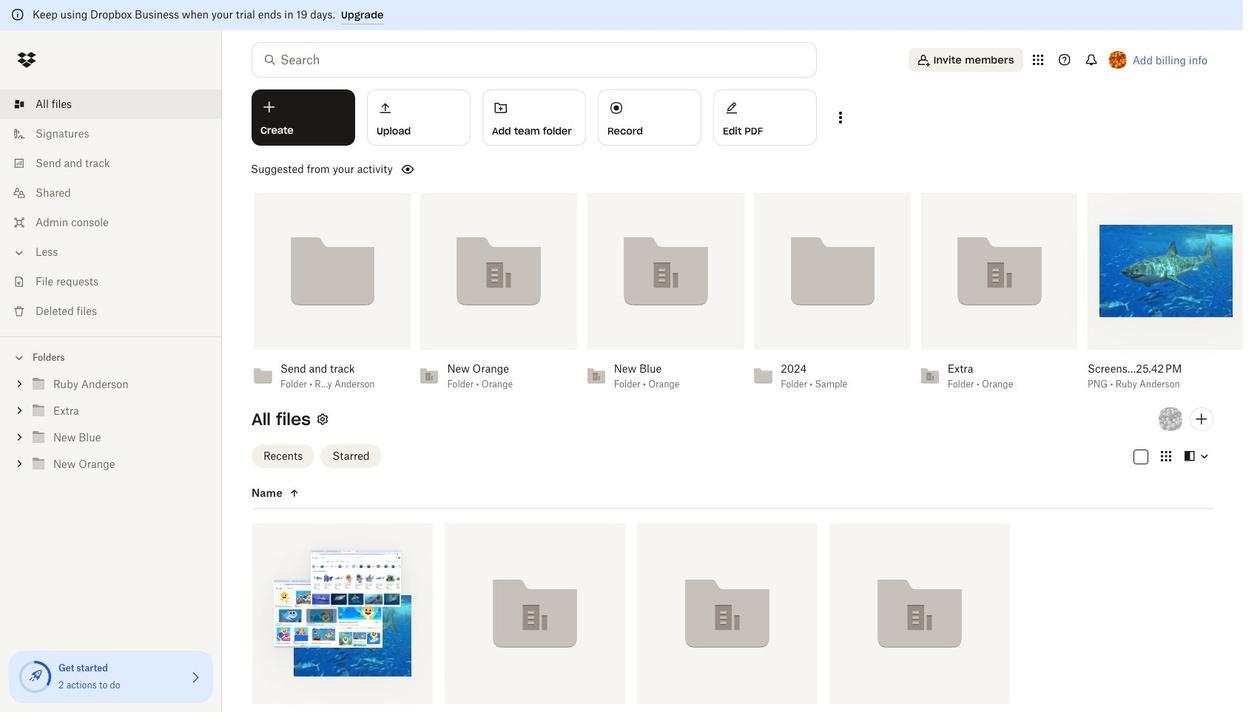 Task type: vqa. For each thing, say whether or not it's contained in the screenshot.
List Item
yes



Task type: locate. For each thing, give the bounding box(es) containing it.
team shared folder, new orange row
[[830, 524, 1010, 713]]

dropbox image
[[12, 45, 41, 75]]

group
[[0, 369, 222, 489]]

team shared folder, new blue row
[[631, 524, 818, 713]]

list item
[[0, 90, 222, 119]]

folder settings image
[[314, 411, 332, 428]]

list
[[0, 81, 222, 337]]

account menu image
[[1109, 51, 1127, 69]]

team shared folder, extra row
[[439, 524, 626, 713]]

alert
[[0, 0, 1244, 30]]

add team members image
[[1193, 411, 1211, 428]]

Search in folder "Dropbox" text field
[[281, 51, 786, 69]]



Task type: describe. For each thing, give the bounding box(es) containing it.
less image
[[12, 246, 27, 261]]

ruby anderson image
[[1159, 408, 1183, 431]]

team member folder, ruby anderson row
[[247, 524, 433, 713]]



